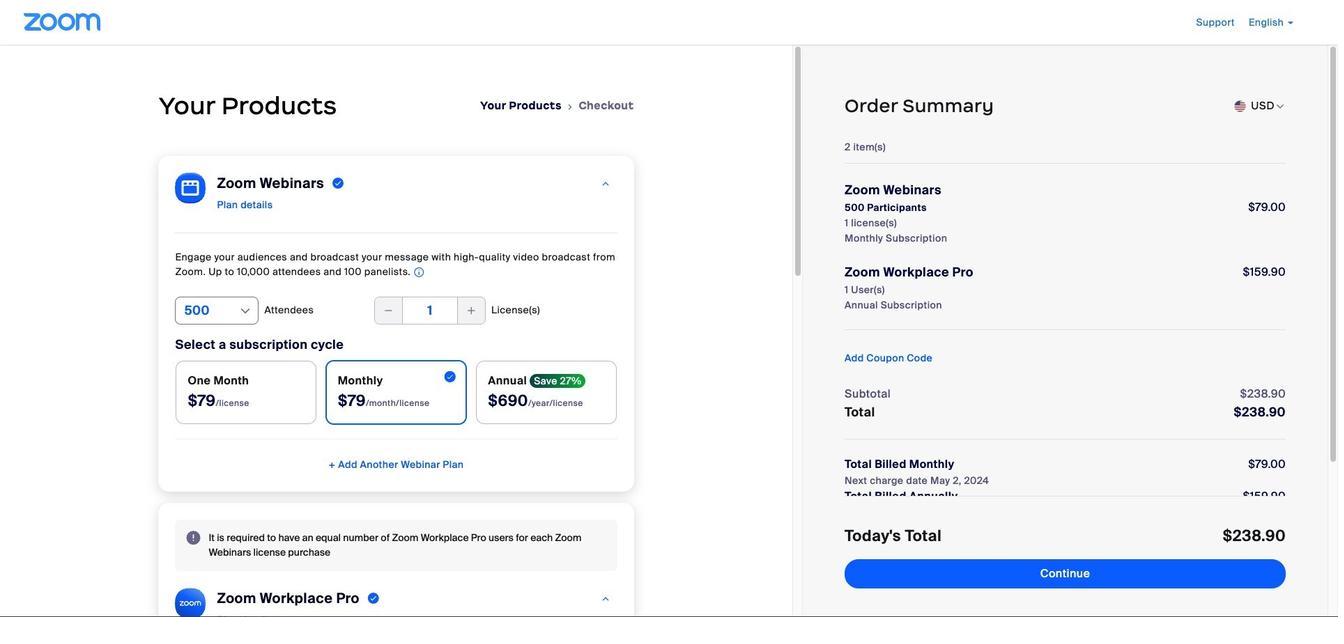Task type: describe. For each thing, give the bounding box(es) containing it.
show options image
[[1275, 101, 1286, 112]]

zoom webinars+' icon' image
[[175, 173, 206, 204]]

zoom webinars 500  + ' select the number of license' 1 increase image
[[466, 301, 477, 321]]

select a subscription cycle option group
[[175, 360, 617, 425]]

zoom one pro plan image
[[601, 590, 611, 609]]

zoom webinars 500  + ' select the number of license' 1 decrease image
[[383, 301, 394, 321]]



Task type: locate. For each thing, give the bounding box(es) containing it.
zoom webinars plan image
[[601, 174, 611, 194]]

warning image
[[186, 531, 200, 545]]

1 horizontal spatial success image
[[368, 590, 380, 607]]

breadcrumb navigation
[[480, 99, 634, 114]]

zoom one image
[[175, 588, 206, 618]]

success image for "zoom one" icon
[[368, 590, 380, 607]]

right image
[[566, 100, 575, 114]]

0 vertical spatial success image
[[333, 175, 344, 192]]

alert
[[175, 520, 617, 572]]

0 horizontal spatial success image
[[333, 175, 344, 192]]

zoom webinars 500  + ' Select the number of license' The Zoom Webinars license count cannot exceed the Zoom Workplace license count. field
[[374, 297, 486, 325]]

success image
[[333, 175, 344, 192], [368, 590, 380, 607]]

success image for zoom webinars+' icon'
[[333, 175, 344, 192]]

1 vertical spatial success image
[[368, 590, 380, 607]]

zoom logo image
[[24, 13, 100, 31]]



Task type: vqa. For each thing, say whether or not it's contained in the screenshot.
WORK?
no



